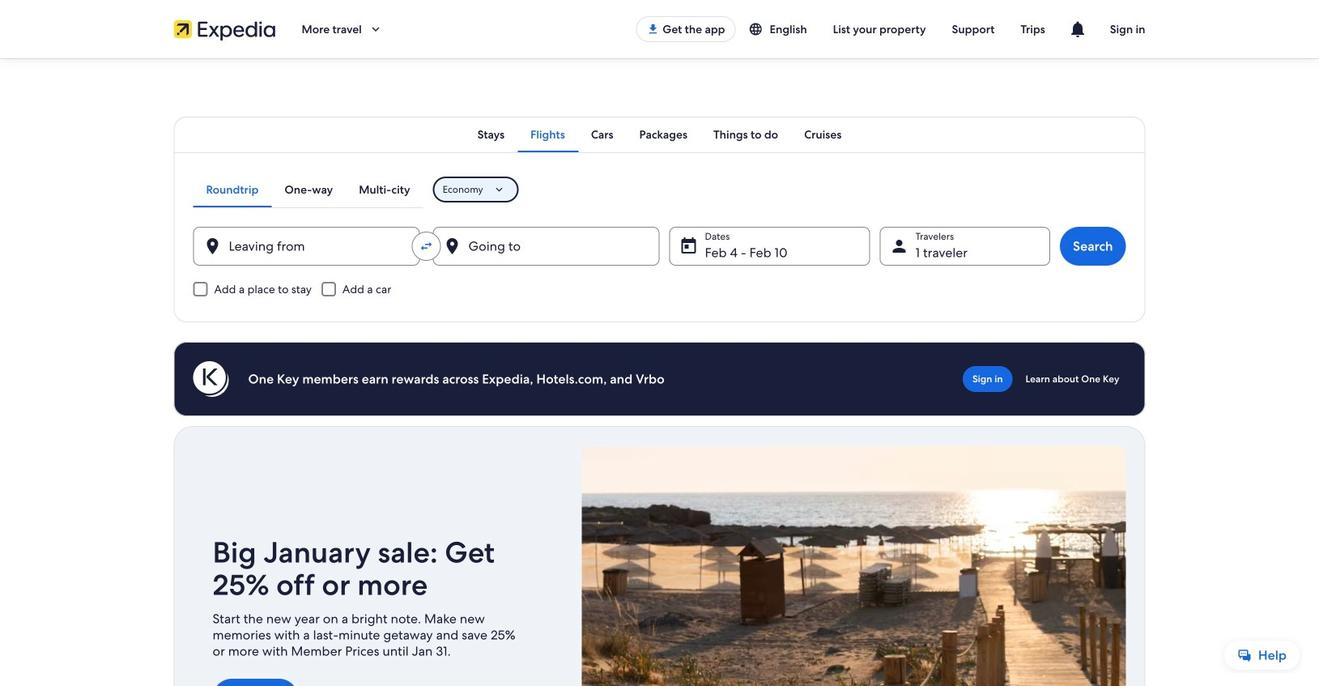 Task type: vqa. For each thing, say whether or not it's contained in the screenshot.
property
no



Task type: describe. For each thing, give the bounding box(es) containing it.
0 vertical spatial tab list
[[174, 117, 1146, 152]]

1 vertical spatial tab list
[[193, 172, 423, 207]]

communication center icon image
[[1068, 19, 1088, 39]]



Task type: locate. For each thing, give the bounding box(es) containing it.
download the app button image
[[647, 23, 660, 36]]

expedia logo image
[[174, 18, 276, 41]]

tab list
[[174, 117, 1146, 152], [193, 172, 423, 207]]

more travel image
[[368, 22, 383, 36]]

small image
[[749, 22, 770, 36]]

swap origin and destination values image
[[419, 239, 434, 254]]

main content
[[0, 58, 1320, 686]]



